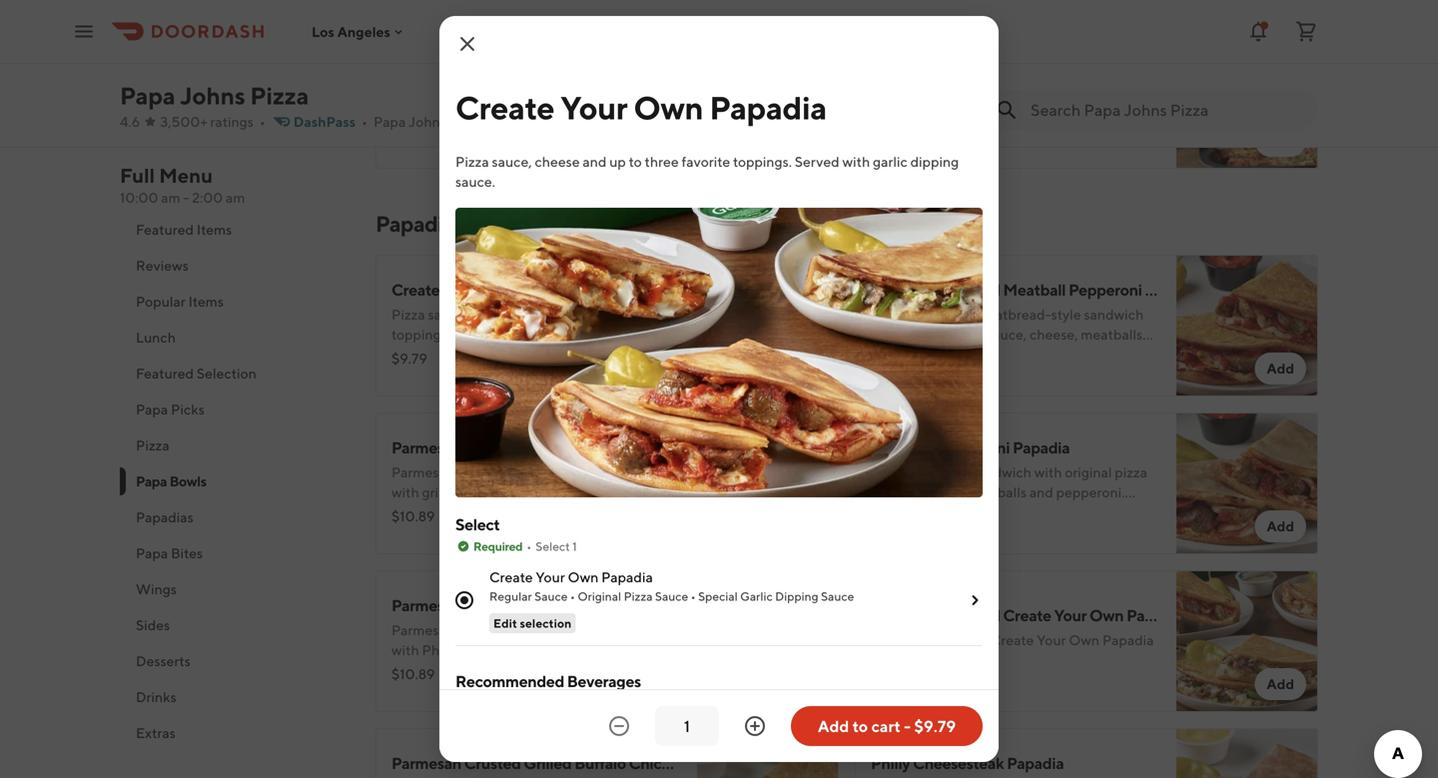 Task type: locate. For each thing, give the bounding box(es) containing it.
2:00
[[192, 189, 223, 206]]

bowl for create your own papa bowl
[[1033, 52, 1068, 71]]

- right cart
[[904, 717, 911, 736]]

0 horizontal spatial select
[[455, 515, 500, 534]]

2 featured from the top
[[136, 365, 194, 382]]

0 horizontal spatial to
[[565, 306, 578, 323]]

items for featured items
[[197, 221, 232, 238]]

1 vertical spatial philly
[[422, 642, 458, 658]]

- left 2:00
[[183, 189, 189, 206]]

sauce. inside create your own papadia pizza sauce, cheese and up to three favorite toppings. served with garlic dipping sauce. $9.79
[[620, 326, 660, 343]]

1 horizontal spatial philly
[[524, 596, 563, 615]]

1 vertical spatial toppings.
[[392, 326, 450, 343]]

three inside create your own papadia pizza sauce, cheese and up to three favorite toppings. served with garlic dipping sauce. $9.79
[[581, 306, 615, 323]]

johns for papa johns pizza
[[180, 81, 245, 110]]

regular
[[489, 589, 532, 603]]

1 vertical spatial $9.79
[[392, 350, 427, 367]]

meatball inside parmesan crusted meatball pepperoni papadia parmesan crusted flatbread-style sandwich with original pizza sauce, cheese, meatballs and pepperoni. served with original pizza dipping sauce.
[[1003, 280, 1066, 299]]

sauce up selection
[[534, 589, 568, 603]]

parmesan crusted create your own papadia parmesan crusted create your own papadia
[[871, 606, 1184, 648]]

crusted inside parmesan crusted meatball pepperoni papadia parmesan crusted flatbread-style sandwich with original pizza sauce, cheese, meatballs and pepperoni. served with original pizza dipping sauce.
[[944, 280, 1000, 299]]

up
[[609, 153, 626, 170], [546, 306, 562, 323]]

style inside meatball pepperoni papadia flatbread-style sandwich with original pizza sauce, cheese, meatballs and pepperoni. served with original pizza dipping sauce.
[[939, 464, 969, 480]]

cart
[[871, 717, 901, 736]]

$10.89 for parmesan crusted bbq chicken & bacon papadia
[[392, 508, 435, 524]]

johns for papa johns pizza • 0.4 mi
[[409, 113, 446, 130]]

1 vertical spatial flatbread-
[[508, 464, 572, 480]]

cheese inside pizza sauce, cheese and up to three favorite toppings. served with garlic dipping sauce.
[[535, 153, 580, 170]]

sauce, inside parmesan crusted meatball pepperoni papadia parmesan crusted flatbread-style sandwich with original pizza sauce, cheese, meatballs and pepperoni. served with original pizza dipping sauce.
[[987, 326, 1027, 343]]

own for create your own papadia regular sauce • original pizza sauce • special garlic dipping sauce
[[568, 569, 599, 585]]

2 horizontal spatial garlic
[[873, 153, 908, 170]]

items down 2:00
[[197, 221, 232, 238]]

None radio
[[455, 591, 473, 609]]

- inside add to cart - $9.79 button
[[904, 717, 911, 736]]

with
[[842, 153, 870, 170], [501, 326, 529, 343], [871, 326, 899, 343], [1017, 346, 1044, 363], [1034, 464, 1062, 480], [392, 484, 419, 500], [543, 504, 570, 520], [919, 504, 946, 520], [392, 642, 419, 658], [537, 662, 564, 678]]

1 vertical spatial select
[[536, 539, 570, 553]]

0 horizontal spatial toppings.
[[392, 326, 450, 343]]

$10.89 for parmesan crusted meatball pepperoni papadia
[[871, 350, 914, 367]]

your inside create your own papadia pizza sauce, cheese and up to three favorite toppings. served with garlic dipping sauce. $9.79
[[442, 280, 475, 299]]

bowl for italian meats trio papa bowl
[[553, 52, 588, 71]]

0 vertical spatial up
[[609, 153, 626, 170]]

0 horizontal spatial pepperoni.
[[898, 346, 966, 363]]

0 horizontal spatial johns
[[180, 81, 245, 110]]

0 vertical spatial philly
[[524, 596, 563, 615]]

pizza inside create your own papadia pizza sauce, cheese and up to three favorite toppings. served with garlic dipping sauce. $9.79
[[392, 306, 425, 323]]

cheese, inside parmesan crusted philly cheesesteak papadia parmesan crusted flatbread-style sandwich with philly sauce, cheese, steak, onions and green peppers. served with garlic dipping sauce.
[[503, 642, 552, 658]]

0 vertical spatial crusted
[[936, 306, 984, 323]]

los angeles button
[[312, 23, 406, 40]]

0 horizontal spatial meatballs
[[965, 484, 1027, 500]]

sandwich inside meatball pepperoni papadia flatbread-style sandwich with original pizza sauce, cheese, meatballs and pepperoni. served with original pizza dipping sauce.
[[972, 464, 1032, 480]]

1 horizontal spatial bowl
[[1033, 52, 1068, 71]]

1 horizontal spatial meatballs
[[1081, 326, 1143, 343]]

dashpass
[[293, 113, 356, 130]]

add button for create your own papa bowl
[[1255, 125, 1306, 157]]

1 vertical spatial $10.89
[[392, 508, 435, 524]]

full menu 10:00 am - 2:00 am
[[120, 164, 245, 206]]

1 horizontal spatial chicken
[[629, 754, 687, 773]]

create inside create your own papadia regular sauce • original pizza sauce • special garlic dipping sauce
[[489, 569, 533, 585]]

parmesan crusted create your own papadia image
[[1177, 570, 1318, 712]]

items right popular
[[188, 293, 224, 310]]

sauce.
[[455, 173, 495, 190], [620, 326, 660, 343], [922, 366, 962, 383], [452, 504, 492, 520], [1086, 504, 1126, 520], [392, 524, 431, 540], [392, 682, 431, 698]]

1 vertical spatial to
[[565, 306, 578, 323]]

sauce, inside pizza sauce, cheese and up to three favorite toppings. served with garlic dipping sauce.
[[492, 153, 532, 170]]

0 items, open order cart image
[[1294, 19, 1318, 43]]

popular items button
[[120, 284, 352, 320]]

dipping inside pizza sauce, cheese and up to three favorite toppings. served with garlic dipping sauce.
[[910, 153, 959, 170]]

parmesan crusted philly cheesesteak papadia image
[[697, 570, 839, 712]]

0 vertical spatial pepperoni.
[[898, 346, 966, 363]]

crusted inside parmesan crusted philly cheesesteak papadia parmesan crusted flatbread-style sandwich with philly sauce, cheese, steak, onions and green peppers. served with garlic dipping sauce.
[[464, 596, 521, 615]]

close create your own papadia image
[[455, 32, 479, 56]]

served inside parmesan crusted philly cheesesteak papadia parmesan crusted flatbread-style sandwich with philly sauce, cheese, steak, onions and green peppers. served with garlic dipping sauce.
[[489, 662, 534, 678]]

• right required
[[527, 539, 532, 553]]

pepperoni.
[[898, 346, 966, 363], [1056, 484, 1125, 500]]

popular
[[136, 293, 186, 310]]

0 horizontal spatial meatball
[[871, 438, 934, 457]]

ratings
[[210, 113, 254, 130]]

0 vertical spatial $9.79
[[392, 122, 427, 139]]

served inside pizza sauce, cheese and up to three favorite toppings. served with garlic dipping sauce.
[[795, 153, 840, 170]]

0 vertical spatial meatballs
[[1081, 326, 1143, 343]]

flatbread- inside parmesan crusted philly cheesesteak papadia parmesan crusted flatbread-style sandwich with philly sauce, cheese, steak, onions and green peppers. served with garlic dipping sauce.
[[508, 622, 572, 638]]

1 vertical spatial up
[[546, 306, 562, 323]]

own
[[957, 52, 991, 71], [634, 89, 703, 126], [478, 280, 512, 299], [568, 569, 599, 585], [1090, 606, 1124, 625], [1069, 632, 1100, 648]]

served inside parmesan crusted bbq chicken & bacon papadia parmesan crusted flatbread-style sandwich with grilled chicken, bacon, onions, cheese, and bbq sauce. served with bbq dipping sauce.
[[495, 504, 540, 520]]

0 vertical spatial garlic
[[873, 153, 908, 170]]

1
[[572, 539, 577, 553]]

cheesesteak up onions
[[566, 596, 657, 615]]

0 vertical spatial cheese
[[535, 153, 580, 170]]

featured inside the featured items button
[[136, 221, 194, 238]]

1 vertical spatial cheesesteak
[[913, 754, 1004, 773]]

papadia inside meatball pepperoni papadia flatbread-style sandwich with original pizza sauce, cheese, meatballs and pepperoni. served with original pizza dipping sauce.
[[1013, 438, 1070, 457]]

chicken,
[[465, 484, 518, 500]]

wings
[[136, 581, 177, 597]]

own for create your own papa bowl
[[957, 52, 991, 71]]

1 vertical spatial featured
[[136, 365, 194, 382]]

lunch
[[136, 329, 176, 346]]

2 bowl from the left
[[1033, 52, 1068, 71]]

wings button
[[120, 571, 352, 607]]

am
[[161, 189, 180, 206], [226, 189, 245, 206]]

select left "1"
[[536, 539, 570, 553]]

none radio inside select group
[[455, 591, 473, 609]]

0 vertical spatial toppings.
[[733, 153, 792, 170]]

0.4
[[505, 113, 526, 130]]

three
[[645, 153, 679, 170], [581, 306, 615, 323]]

1 horizontal spatial garlic
[[567, 662, 602, 678]]

crusted inside parmesan crusted bbq chicken & bacon papadia parmesan crusted flatbread-style sandwich with grilled chicken, bacon, onions, cheese, and bbq sauce. served with bbq dipping sauce.
[[464, 438, 521, 457]]

4.6
[[120, 113, 140, 130]]

2 vertical spatial $9.79
[[914, 717, 956, 736]]

0 horizontal spatial -
[[183, 189, 189, 206]]

0 horizontal spatial papadias
[[136, 509, 194, 525]]

0 horizontal spatial philly
[[422, 642, 458, 658]]

0 horizontal spatial garlic
[[531, 326, 566, 343]]

up inside pizza sauce, cheese and up to three favorite toppings. served with garlic dipping sauce.
[[609, 153, 626, 170]]

create inside create your own papadia pizza sauce, cheese and up to three favorite toppings. served with garlic dipping sauce. $9.79
[[392, 280, 440, 299]]

pizza button
[[120, 427, 352, 463]]

1 featured from the top
[[136, 221, 194, 238]]

parmesan crusted bbq chicken & bacon papadia image
[[697, 412, 839, 554]]

dipping
[[910, 153, 959, 170], [569, 326, 617, 343], [871, 366, 919, 383], [607, 504, 656, 520], [1034, 504, 1083, 520], [605, 662, 653, 678]]

1 vertical spatial meatball
[[871, 438, 934, 457]]

and
[[583, 153, 607, 170], [519, 306, 543, 323], [871, 346, 895, 363], [1030, 484, 1054, 500], [392, 504, 415, 520], [639, 642, 663, 658]]

0 vertical spatial to
[[629, 153, 642, 170]]

pizza inside 'button'
[[136, 437, 170, 453]]

own inside create your own papadia pizza sauce, cheese and up to three favorite toppings. served with garlic dipping sauce. $9.79
[[478, 280, 512, 299]]

1 horizontal spatial toppings.
[[733, 153, 792, 170]]

featured up reviews
[[136, 221, 194, 238]]

1 horizontal spatial -
[[904, 717, 911, 736]]

items
[[197, 221, 232, 238], [188, 293, 224, 310]]

1 horizontal spatial sauce
[[655, 589, 688, 603]]

sauce right dipping
[[821, 589, 854, 603]]

philly cheesesteak papadia
[[871, 754, 1064, 773]]

create your own papadia regular sauce • original pizza sauce • special garlic dipping sauce
[[489, 569, 854, 603]]

papa for papa bowls
[[136, 473, 167, 489]]

0 horizontal spatial chicken
[[561, 438, 620, 457]]

bites
[[171, 545, 203, 561]]

flatbread-
[[987, 306, 1051, 323], [508, 464, 572, 480], [508, 622, 572, 638]]

$10.89
[[871, 350, 914, 367], [392, 508, 435, 524], [392, 666, 435, 682]]

parmesan
[[871, 280, 941, 299], [871, 306, 934, 323], [392, 438, 461, 457], [392, 464, 454, 480], [392, 596, 461, 615], [871, 606, 941, 625], [392, 622, 454, 638], [871, 632, 934, 648], [392, 754, 461, 773]]

philly down add to cart - $9.79 button
[[871, 754, 910, 773]]

papa johns pizza
[[120, 81, 309, 110]]

your
[[922, 52, 954, 71], [561, 89, 628, 126], [442, 280, 475, 299], [536, 569, 565, 585], [1054, 606, 1087, 625], [1037, 632, 1066, 648]]

1 vertical spatial cheese
[[471, 306, 516, 323]]

sauce
[[534, 589, 568, 603], [655, 589, 688, 603], [821, 589, 854, 603]]

2 vertical spatial $10.89
[[392, 666, 435, 682]]

am right 2:00
[[226, 189, 245, 206]]

1 horizontal spatial three
[[645, 153, 679, 170]]

papa bites
[[136, 545, 203, 561]]

crusted inside parmesan crusted philly cheesesteak papadia parmesan crusted flatbread-style sandwich with philly sauce, cheese, steak, onions and green peppers. served with garlic dipping sauce.
[[457, 622, 505, 638]]

cheesesteak
[[566, 596, 657, 615], [913, 754, 1004, 773]]

philly
[[524, 596, 563, 615], [422, 642, 458, 658], [871, 754, 910, 773]]

garlic inside parmesan crusted philly cheesesteak papadia parmesan crusted flatbread-style sandwich with philly sauce, cheese, steak, onions and green peppers. served with garlic dipping sauce.
[[567, 662, 602, 678]]

2 horizontal spatial bbq
[[573, 504, 605, 520]]

0 horizontal spatial favorite
[[618, 306, 666, 323]]

papa johns pizza • 0.4 mi
[[374, 113, 545, 130]]

create your own papadia dialog
[[439, 16, 999, 778]]

2 horizontal spatial to
[[853, 717, 868, 736]]

cheese, inside meatball pepperoni papadia flatbread-style sandwich with original pizza sauce, cheese, meatballs and pepperoni. served with original pizza dipping sauce.
[[914, 484, 962, 500]]

1 vertical spatial garlic
[[531, 326, 566, 343]]

papadia inside parmesan crusted philly cheesesteak papadia parmesan crusted flatbread-style sandwich with philly sauce, cheese, steak, onions and green peppers. served with garlic dipping sauce.
[[660, 596, 717, 615]]

crusted
[[944, 280, 1000, 299], [464, 438, 521, 457], [464, 596, 521, 615], [944, 606, 1000, 625], [936, 632, 988, 648], [464, 754, 521, 773]]

1 bowl from the left
[[553, 52, 588, 71]]

1 vertical spatial favorite
[[618, 306, 666, 323]]

flatbread- inside parmesan crusted meatball pepperoni papadia parmesan crusted flatbread-style sandwich with original pizza sauce, cheese, meatballs and pepperoni. served with original pizza dipping sauce.
[[987, 306, 1051, 323]]

featured up papa picks
[[136, 365, 194, 382]]

• left special at the bottom
[[691, 589, 696, 603]]

am down menu
[[161, 189, 180, 206]]

• left 0.4 in the top of the page
[[491, 113, 497, 130]]

1 horizontal spatial pepperoni.
[[1056, 484, 1125, 500]]

sides button
[[120, 607, 352, 643]]

0 vertical spatial $10.89
[[871, 350, 914, 367]]

chicken left "&"
[[561, 438, 620, 457]]

favorite inside pizza sauce, cheese and up to three favorite toppings. served with garlic dipping sauce.
[[682, 153, 730, 170]]

$9.79
[[392, 122, 427, 139], [392, 350, 427, 367], [914, 717, 956, 736]]

sauce, inside create your own papadia pizza sauce, cheese and up to three favorite toppings. served with garlic dipping sauce. $9.79
[[428, 306, 468, 323]]

1 vertical spatial three
[[581, 306, 615, 323]]

0 horizontal spatial am
[[161, 189, 180, 206]]

meatballs
[[1081, 326, 1143, 343], [965, 484, 1027, 500]]

1 vertical spatial meatballs
[[965, 484, 1027, 500]]

required
[[473, 539, 523, 553]]

your for create your own papa bowl
[[922, 52, 954, 71]]

0 horizontal spatial up
[[546, 306, 562, 323]]

•
[[260, 113, 265, 130], [362, 113, 368, 130], [491, 113, 497, 130], [527, 539, 532, 553], [570, 589, 575, 603], [691, 589, 696, 603]]

1 vertical spatial johns
[[409, 113, 446, 130]]

0 horizontal spatial bbq
[[418, 504, 450, 520]]

papa
[[514, 52, 550, 71], [994, 52, 1030, 71], [120, 81, 175, 110], [374, 113, 406, 130], [136, 401, 168, 417], [136, 473, 167, 489], [136, 545, 168, 561]]

0 horizontal spatial three
[[581, 306, 615, 323]]

0 vertical spatial -
[[183, 189, 189, 206]]

0 horizontal spatial cheese
[[471, 306, 516, 323]]

garlic inside pizza sauce, cheese and up to three favorite toppings. served with garlic dipping sauce.
[[873, 153, 908, 170]]

philly up peppers.
[[422, 642, 458, 658]]

1 vertical spatial papadias
[[136, 509, 194, 525]]

0 vertical spatial chicken
[[561, 438, 620, 457]]

philly up selection
[[524, 596, 563, 615]]

select up required
[[455, 515, 500, 534]]

favorite
[[682, 153, 730, 170], [618, 306, 666, 323]]

los
[[312, 23, 334, 40]]

0 vertical spatial flatbread-
[[987, 306, 1051, 323]]

add for create your own papa bowl
[[1267, 132, 1294, 149]]

bbq down onions,
[[573, 504, 605, 520]]

crusted for parmesan crusted meatball pepperoni papadia
[[944, 280, 1000, 299]]

toppings.
[[733, 153, 792, 170], [392, 326, 450, 343]]

flatbread- for philly
[[508, 622, 572, 638]]

own for create your own papadia pizza sauce, cheese and up to three favorite toppings. served with garlic dipping sauce. $9.79
[[478, 280, 512, 299]]

1 vertical spatial pepperoni
[[936, 438, 1010, 457]]

pizza
[[951, 326, 984, 343], [1097, 346, 1130, 363], [1115, 464, 1148, 480], [999, 504, 1032, 520]]

featured inside featured selection button
[[136, 365, 194, 382]]

1 horizontal spatial papadias
[[376, 211, 463, 237]]

lunch button
[[120, 320, 352, 356]]

dipping inside parmesan crusted bbq chicken & bacon papadia parmesan crusted flatbread-style sandwich with grilled chicken, bacon, onions, cheese, and bbq sauce. served with bbq dipping sauce.
[[607, 504, 656, 520]]

1 horizontal spatial up
[[609, 153, 626, 170]]

1 horizontal spatial favorite
[[682, 153, 730, 170]]

crusted for parmesan crusted bbq chicken & bacon papadia
[[464, 438, 521, 457]]

0 horizontal spatial pepperoni
[[936, 438, 1010, 457]]

bbq down grilled
[[418, 504, 450, 520]]

1 vertical spatial items
[[188, 293, 224, 310]]

1 horizontal spatial cheesesteak
[[913, 754, 1004, 773]]

chicken down current quantity is 1 number field
[[629, 754, 687, 773]]

2 vertical spatial crusted
[[457, 622, 505, 638]]

1 am from the left
[[161, 189, 180, 206]]

cheesesteak down add to cart - $9.79 button
[[913, 754, 1004, 773]]

toppings. inside pizza sauce, cheese and up to three favorite toppings. served with garlic dipping sauce.
[[733, 153, 792, 170]]

chicken
[[561, 438, 620, 457], [629, 754, 687, 773]]

sauce left special at the bottom
[[655, 589, 688, 603]]

0 vertical spatial meatball
[[1003, 280, 1066, 299]]

0 horizontal spatial cheesesteak
[[566, 596, 657, 615]]

onions
[[594, 642, 636, 658]]

0 vertical spatial favorite
[[682, 153, 730, 170]]

johns down italian
[[409, 113, 446, 130]]

papa for papa picks
[[136, 401, 168, 417]]

0 vertical spatial three
[[645, 153, 679, 170]]

create
[[871, 52, 919, 71], [455, 89, 554, 126], [392, 280, 440, 299], [489, 569, 533, 585], [1003, 606, 1051, 625], [990, 632, 1034, 648]]

pizza
[[250, 81, 309, 110], [449, 113, 483, 130], [455, 153, 489, 170], [392, 306, 425, 323], [136, 437, 170, 453], [624, 589, 653, 603]]

sandwich inside parmesan crusted meatball pepperoni papadia parmesan crusted flatbread-style sandwich with original pizza sauce, cheese, meatballs and pepperoni. served with original pizza dipping sauce.
[[1084, 306, 1144, 323]]

meatball pepperoni papadia flatbread-style sandwich with original pizza sauce, cheese, meatballs and pepperoni. served with original pizza dipping sauce.
[[871, 438, 1148, 520]]

0 vertical spatial johns
[[180, 81, 245, 110]]

own inside create your own papadia regular sauce • original pizza sauce • special garlic dipping sauce
[[568, 569, 599, 585]]

2 vertical spatial garlic
[[567, 662, 602, 678]]

crusted for parmesan crusted philly cheesesteak papadia
[[464, 596, 521, 615]]

italian meats trio papa bowl image
[[697, 27, 839, 169]]

your inside create your own papadia regular sauce • original pizza sauce • special garlic dipping sauce
[[536, 569, 565, 585]]

papadias inside button
[[136, 509, 194, 525]]

create your own papadia image
[[697, 255, 839, 397]]

bbq up bacon,
[[524, 438, 558, 457]]

0 horizontal spatial sauce
[[534, 589, 568, 603]]

papa inside button
[[136, 545, 168, 561]]

1 horizontal spatial meatball
[[1003, 280, 1066, 299]]

add for create your own papadia
[[787, 360, 815, 377]]

reviews button
[[120, 248, 352, 284]]

0 horizontal spatial bowl
[[553, 52, 588, 71]]

trio
[[485, 52, 512, 71]]

crusted for parmesan crusted create your own papadia
[[944, 606, 1000, 625]]

to inside button
[[853, 717, 868, 736]]

crusted
[[936, 306, 984, 323], [457, 464, 505, 480], [457, 622, 505, 638]]

garlic
[[873, 153, 908, 170], [531, 326, 566, 343], [567, 662, 602, 678]]

1 vertical spatial -
[[904, 717, 911, 736]]

2 vertical spatial philly
[[871, 754, 910, 773]]

bowls
[[169, 473, 206, 489]]

cheese,
[[1030, 326, 1078, 343], [614, 484, 663, 500], [914, 484, 962, 500], [503, 642, 552, 658]]

1 horizontal spatial pepperoni
[[1069, 280, 1142, 299]]

0 vertical spatial cheesesteak
[[566, 596, 657, 615]]

crusted for philly
[[457, 622, 505, 638]]

create for create your own papadia regular sauce • original pizza sauce • special garlic dipping sauce
[[489, 569, 533, 585]]

onions,
[[566, 484, 612, 500]]

pepperoni inside meatball pepperoni papadia flatbread-style sandwich with original pizza sauce, cheese, meatballs and pepperoni. served with original pizza dipping sauce.
[[936, 438, 1010, 457]]

dashpass •
[[293, 113, 368, 130]]

1 horizontal spatial to
[[629, 153, 642, 170]]

papadia inside create your own papadia regular sauce • original pizza sauce • special garlic dipping sauce
[[601, 569, 653, 585]]

papa picks
[[136, 401, 205, 417]]

served inside meatball pepperoni papadia flatbread-style sandwich with original pizza sauce, cheese, meatballs and pepperoni. served with original pizza dipping sauce.
[[871, 504, 916, 520]]

2 horizontal spatial sauce
[[821, 589, 854, 603]]

-
[[183, 189, 189, 206], [904, 717, 911, 736]]

original
[[901, 326, 949, 343], [1047, 346, 1094, 363], [1065, 464, 1112, 480], [949, 504, 996, 520]]

0 vertical spatial items
[[197, 221, 232, 238]]

featured for featured items
[[136, 221, 194, 238]]

2 vertical spatial to
[[853, 717, 868, 736]]

1 horizontal spatial select
[[536, 539, 570, 553]]

up inside create your own papadia pizza sauce, cheese and up to three favorite toppings. served with garlic dipping sauce. $9.79
[[546, 306, 562, 323]]

papa bites button
[[120, 535, 352, 571]]

0 vertical spatial featured
[[136, 221, 194, 238]]

crusted inside parmesan crusted meatball pepperoni papadia parmesan crusted flatbread-style sandwich with original pizza sauce, cheese, meatballs and pepperoni. served with original pizza dipping sauce.
[[936, 306, 984, 323]]

drinks button
[[120, 679, 352, 715]]

pizza inside pizza sauce, cheese and up to three favorite toppings. served with garlic dipping sauce.
[[455, 153, 489, 170]]

1 horizontal spatial cheese
[[535, 153, 580, 170]]

johns up 3,500+ ratings •
[[180, 81, 245, 110]]

sauce. inside pizza sauce, cheese and up to three favorite toppings. served with garlic dipping sauce.
[[455, 173, 495, 190]]

0 vertical spatial pepperoni
[[1069, 280, 1142, 299]]

1 vertical spatial crusted
[[457, 464, 505, 480]]

add to cart - $9.79
[[818, 717, 956, 736]]



Task type: describe. For each thing, give the bounding box(es) containing it.
with inside pizza sauce, cheese and up to three favorite toppings. served with garlic dipping sauce.
[[842, 153, 870, 170]]

create your own papa bowl image
[[1177, 27, 1318, 169]]

and inside parmesan crusted bbq chicken & bacon papadia parmesan crusted flatbread-style sandwich with grilled chicken, bacon, onions, cheese, and bbq sauce. served with bbq dipping sauce.
[[392, 504, 415, 520]]

items for popular items
[[188, 293, 224, 310]]

cheese inside create your own papadia pizza sauce, cheese and up to three favorite toppings. served with garlic dipping sauce. $9.79
[[471, 306, 516, 323]]

featured items button
[[120, 212, 352, 248]]

peppers.
[[431, 662, 486, 678]]

pepperoni inside parmesan crusted meatball pepperoni papadia parmesan crusted flatbread-style sandwich with original pizza sauce, cheese, meatballs and pepperoni. served with original pizza dipping sauce.
[[1069, 280, 1142, 299]]

• right ratings
[[260, 113, 265, 130]]

popular items
[[136, 293, 224, 310]]

to inside pizza sauce, cheese and up to three favorite toppings. served with garlic dipping sauce.
[[629, 153, 642, 170]]

2 am from the left
[[226, 189, 245, 206]]

desserts
[[136, 653, 191, 669]]

recommended
[[455, 672, 564, 691]]

full
[[120, 164, 155, 187]]

pepperoni. inside parmesan crusted meatball pepperoni papadia parmesan crusted flatbread-style sandwich with original pizza sauce, cheese, meatballs and pepperoni. served with original pizza dipping sauce.
[[898, 346, 966, 363]]

grilled
[[422, 484, 462, 500]]

1 sauce from the left
[[534, 589, 568, 603]]

with inside create your own papadia pizza sauce, cheese and up to three favorite toppings. served with garlic dipping sauce. $9.79
[[501, 326, 529, 343]]

recommended beverages
[[455, 672, 641, 691]]

edit selection
[[493, 616, 572, 630]]

create for create your own papadia pizza sauce, cheese and up to three favorite toppings. served with garlic dipping sauce. $9.79
[[392, 280, 440, 299]]

sandwich inside parmesan crusted philly cheesesteak papadia parmesan crusted flatbread-style sandwich with philly sauce, cheese, steak, onions and green peppers. served with garlic dipping sauce.
[[605, 622, 664, 638]]

Item Search search field
[[1031, 99, 1302, 121]]

papa for papa johns pizza • 0.4 mi
[[374, 113, 406, 130]]

2 sauce from the left
[[655, 589, 688, 603]]

sauce. inside meatball pepperoni papadia flatbread-style sandwich with original pizza sauce, cheese, meatballs and pepperoni. served with original pizza dipping sauce.
[[1086, 504, 1126, 520]]

flatbread- inside parmesan crusted bbq chicken & bacon papadia parmesan crusted flatbread-style sandwich with grilled chicken, bacon, onions, cheese, and bbq sauce. served with bbq dipping sauce.
[[508, 464, 572, 480]]

picks
[[171, 401, 205, 417]]

10:00
[[120, 189, 158, 206]]

open menu image
[[72, 19, 96, 43]]

your for create your own papadia regular sauce • original pizza sauce • special garlic dipping sauce
[[536, 569, 565, 585]]

your for create your own papadia pizza sauce, cheese and up to three favorite toppings. served with garlic dipping sauce. $9.79
[[442, 280, 475, 299]]

italian
[[392, 52, 435, 71]]

garlic
[[740, 589, 773, 603]]

$9.79 inside button
[[914, 717, 956, 736]]

grilled
[[524, 754, 572, 773]]

steak,
[[554, 642, 592, 658]]

sauce, inside meatball pepperoni papadia flatbread-style sandwich with original pizza sauce, cheese, meatballs and pepperoni. served with original pizza dipping sauce.
[[871, 484, 911, 500]]

featured items
[[136, 221, 232, 238]]

add for parmesan crusted philly cheesesteak papadia
[[787, 676, 815, 692]]

selection
[[197, 365, 256, 382]]

dipping inside create your own papadia pizza sauce, cheese and up to three favorite toppings. served with garlic dipping sauce. $9.79
[[569, 326, 617, 343]]

pizza sauce, cheese and up to three favorite toppings. served with garlic dipping sauce.
[[455, 153, 959, 190]]

• select 1
[[527, 539, 577, 553]]

parmesan crusted meatball pepperoni papadia parmesan crusted flatbread-style sandwich with original pizza sauce, cheese, meatballs and pepperoni. served with original pizza dipping sauce.
[[871, 280, 1202, 383]]

add button for parmesan crusted meatball pepperoni papadia
[[1255, 353, 1306, 385]]

0 vertical spatial papadias
[[376, 211, 463, 237]]

sandwich inside parmesan crusted bbq chicken & bacon papadia parmesan crusted flatbread-style sandwich with grilled chicken, bacon, onions, cheese, and bbq sauce. served with bbq dipping sauce.
[[605, 464, 664, 480]]

selection
[[520, 616, 572, 630]]

&
[[623, 438, 633, 457]]

3,500+ ratings •
[[160, 113, 265, 130]]

$10.89 for parmesan crusted philly cheesesteak papadia
[[392, 666, 435, 682]]

papa for papa johns pizza
[[120, 81, 175, 110]]

meatball inside meatball pepperoni papadia flatbread-style sandwich with original pizza sauce, cheese, meatballs and pepperoni. served with original pizza dipping sauce.
[[871, 438, 934, 457]]

dipping inside parmesan crusted meatball pepperoni papadia parmesan crusted flatbread-style sandwich with original pizza sauce, cheese, meatballs and pepperoni. served with original pizza dipping sauce.
[[871, 366, 919, 383]]

Current quantity is 1 number field
[[667, 715, 707, 737]]

and inside parmesan crusted meatball pepperoni papadia parmesan crusted flatbread-style sandwich with original pizza sauce, cheese, meatballs and pepperoni. served with original pizza dipping sauce.
[[871, 346, 895, 363]]

add inside create your own papadia dialog
[[818, 717, 849, 736]]

add to cart - $9.79 button
[[791, 706, 983, 746]]

• left the original
[[570, 589, 575, 603]]

crusted for meatball
[[936, 306, 984, 323]]

decrease quantity by 1 image
[[607, 714, 631, 738]]

drinks
[[136, 689, 176, 705]]

create for create your own papadia
[[455, 89, 554, 126]]

dipping
[[775, 589, 819, 603]]

chicken alfredo papa bowl image
[[697, 0, 839, 11]]

select group
[[455, 513, 983, 646]]

chicken inside parmesan crusted bbq chicken & bacon papadia parmesan crusted flatbread-style sandwich with grilled chicken, bacon, onions, cheese, and bbq sauce. served with bbq dipping sauce.
[[561, 438, 620, 457]]

crusted inside parmesan crusted bbq chicken & bacon papadia parmesan crusted flatbread-style sandwich with grilled chicken, bacon, onions, cheese, and bbq sauce. served with bbq dipping sauce.
[[457, 464, 505, 480]]

reviews
[[136, 257, 189, 274]]

create your own papa bowl
[[871, 52, 1068, 71]]

buffalo
[[574, 754, 626, 773]]

los angeles
[[312, 23, 390, 40]]

cheese, inside parmesan crusted bbq chicken & bacon papadia parmesan crusted flatbread-style sandwich with grilled chicken, bacon, onions, cheese, and bbq sauce. served with bbq dipping sauce.
[[614, 484, 663, 500]]

add button for parmesan crusted philly cheesesteak papadia
[[775, 668, 827, 700]]

3,500+
[[160, 113, 207, 130]]

to inside create your own papadia pizza sauce, cheese and up to three favorite toppings. served with garlic dipping sauce. $9.79
[[565, 306, 578, 323]]

menu
[[159, 164, 213, 187]]

3 sauce from the left
[[821, 589, 854, 603]]

create your own papadia
[[455, 89, 827, 126]]

pizza inside create your own papadia regular sauce • original pizza sauce • special garlic dipping sauce
[[624, 589, 653, 603]]

featured selection button
[[120, 356, 352, 392]]

and inside create your own papadia pizza sauce, cheese and up to three favorite toppings. served with garlic dipping sauce. $9.79
[[519, 306, 543, 323]]

own for create your own papadia
[[634, 89, 703, 126]]

angeles
[[337, 23, 390, 40]]

mi
[[529, 113, 545, 130]]

2 horizontal spatial philly
[[871, 754, 910, 773]]

dipping inside parmesan crusted philly cheesesteak papadia parmesan crusted flatbread-style sandwich with philly sauce, cheese, steak, onions and green peppers. served with garlic dipping sauce.
[[605, 662, 653, 678]]

sides
[[136, 617, 170, 633]]

favorite inside create your own papadia pizza sauce, cheese and up to three favorite toppings. served with garlic dipping sauce. $9.79
[[618, 306, 666, 323]]

flatbread- for meatball
[[987, 306, 1051, 323]]

cheesesteak inside parmesan crusted philly cheesesteak papadia parmesan crusted flatbread-style sandwich with philly sauce, cheese, steak, onions and green peppers. served with garlic dipping sauce.
[[566, 596, 657, 615]]

papadia inside parmesan crusted meatball pepperoni papadia parmesan crusted flatbread-style sandwich with original pizza sauce, cheese, meatballs and pepperoni. served with original pizza dipping sauce.
[[1145, 280, 1202, 299]]

create your own papadia pizza sauce, cheese and up to three favorite toppings. served with garlic dipping sauce. $9.79
[[392, 280, 666, 367]]

papadia inside parmesan crusted bbq chicken & bacon papadia parmesan crusted flatbread-style sandwich with grilled chicken, bacon, onions, cheese, and bbq sauce. served with bbq dipping sauce.
[[683, 438, 740, 457]]

parmesan crusted grilled buffalo chicken papadia
[[392, 754, 747, 773]]

add button for create your own papadia
[[775, 353, 827, 385]]

meatballs inside parmesan crusted meatball pepperoni papadia parmesan crusted flatbread-style sandwich with original pizza sauce, cheese, meatballs and pepperoni. served with original pizza dipping sauce.
[[1081, 326, 1143, 343]]

flatbread-
[[871, 464, 939, 480]]

served inside parmesan crusted meatball pepperoni papadia parmesan crusted flatbread-style sandwich with original pizza sauce, cheese, meatballs and pepperoni. served with original pizza dipping sauce.
[[969, 346, 1014, 363]]

parmesan crusted philly cheesesteak papadia parmesan crusted flatbread-style sandwich with philly sauce, cheese, steak, onions and green peppers. served with garlic dipping sauce.
[[392, 596, 717, 698]]

meatball pepperoni papadia image
[[1177, 412, 1318, 554]]

add button for meatball pepperoni papadia
[[1255, 510, 1306, 542]]

beverages
[[567, 672, 641, 691]]

$9.79 inside create your own papadia pizza sauce, cheese and up to three favorite toppings. served with garlic dipping sauce. $9.79
[[392, 350, 427, 367]]

edit
[[493, 616, 517, 630]]

original
[[578, 589, 621, 603]]

served inside create your own papadia pizza sauce, cheese and up to three favorite toppings. served with garlic dipping sauce. $9.79
[[453, 326, 498, 343]]

add button for parmesan crusted create your own papadia
[[1255, 668, 1306, 700]]

- inside full menu 10:00 am - 2:00 am
[[183, 189, 189, 206]]

sauce. inside parmesan crusted philly cheesesteak papadia parmesan crusted flatbread-style sandwich with philly sauce, cheese, steak, onions and green peppers. served with garlic dipping sauce.
[[392, 682, 431, 698]]

papadia inside create your own papadia pizza sauce, cheese and up to three favorite toppings. served with garlic dipping sauce. $9.79
[[515, 280, 572, 299]]

bacon
[[636, 438, 680, 457]]

• right dashpass at top left
[[362, 113, 368, 130]]

and inside parmesan crusted philly cheesesteak papadia parmesan crusted flatbread-style sandwich with philly sauce, cheese, steak, onions and green peppers. served with garlic dipping sauce.
[[639, 642, 663, 658]]

featured for featured selection
[[136, 365, 194, 382]]

desserts button
[[120, 643, 352, 679]]

and inside pizza sauce, cheese and up to three favorite toppings. served with garlic dipping sauce.
[[583, 153, 607, 170]]

create for create your own papa bowl
[[871, 52, 919, 71]]

papa for papa bites
[[136, 545, 168, 561]]

1 vertical spatial chicken
[[629, 754, 687, 773]]

parmesan crusted meatball pepperoni papadia image
[[1177, 255, 1318, 397]]

cheese, inside parmesan crusted meatball pepperoni papadia parmesan crusted flatbread-style sandwich with original pizza sauce, cheese, meatballs and pepperoni. served with original pizza dipping sauce.
[[1030, 326, 1078, 343]]

papa bowls
[[136, 473, 206, 489]]

sauce, inside parmesan crusted philly cheesesteak papadia parmesan crusted flatbread-style sandwich with philly sauce, cheese, steak, onions and green peppers. served with garlic dipping sauce.
[[460, 642, 500, 658]]

style inside parmesan crusted meatball pepperoni papadia parmesan crusted flatbread-style sandwich with original pizza sauce, cheese, meatballs and pepperoni. served with original pizza dipping sauce.
[[1051, 306, 1081, 323]]

papadias button
[[120, 499, 352, 535]]

0 vertical spatial select
[[455, 515, 500, 534]]

toppings. inside create your own papadia pizza sauce, cheese and up to three favorite toppings. served with garlic dipping sauce. $9.79
[[392, 326, 450, 343]]

philly cheesesteak papadia image
[[1177, 728, 1318, 778]]

1 horizontal spatial bbq
[[524, 438, 558, 457]]

and inside meatball pepperoni papadia flatbread-style sandwich with original pizza sauce, cheese, meatballs and pepperoni. served with original pizza dipping sauce.
[[1030, 484, 1054, 500]]

your for create your own papadia
[[561, 89, 628, 126]]

notification bell image
[[1246, 19, 1270, 43]]

add for meatball pepperoni papadia
[[1267, 518, 1294, 534]]

pepperoni. inside meatball pepperoni papadia flatbread-style sandwich with original pizza sauce, cheese, meatballs and pepperoni. served with original pizza dipping sauce.
[[1056, 484, 1125, 500]]

bacon,
[[521, 484, 563, 500]]

meats
[[438, 52, 482, 71]]

italian meats trio papa bowl
[[392, 52, 588, 71]]

extras button
[[120, 715, 352, 751]]

extras
[[136, 725, 176, 741]]

style inside parmesan crusted bbq chicken & bacon papadia parmesan crusted flatbread-style sandwich with grilled chicken, bacon, onions, cheese, and bbq sauce. served with bbq dipping sauce.
[[572, 464, 602, 480]]

garlic inside create your own papadia pizza sauce, cheese and up to three favorite toppings. served with garlic dipping sauce. $9.79
[[531, 326, 566, 343]]

style inside parmesan crusted philly cheesesteak papadia parmesan crusted flatbread-style sandwich with philly sauce, cheese, steak, onions and green peppers. served with garlic dipping sauce.
[[572, 622, 602, 638]]

featured selection
[[136, 365, 256, 382]]

add for parmesan crusted meatball pepperoni papadia
[[1267, 360, 1294, 377]]

parmesan crusted grilled buffalo chicken papadia image
[[697, 728, 839, 778]]

green
[[392, 662, 428, 678]]

sauce. inside parmesan crusted meatball pepperoni papadia parmesan crusted flatbread-style sandwich with original pizza sauce, cheese, meatballs and pepperoni. served with original pizza dipping sauce.
[[922, 366, 962, 383]]

parmesan crusted bbq chicken & bacon papadia parmesan crusted flatbread-style sandwich with grilled chicken, bacon, onions, cheese, and bbq sauce. served with bbq dipping sauce.
[[392, 438, 740, 540]]

three inside pizza sauce, cheese and up to three favorite toppings. served with garlic dipping sauce.
[[645, 153, 679, 170]]

special
[[698, 589, 738, 603]]

add for parmesan crusted create your own papadia
[[1267, 676, 1294, 692]]

dipping inside meatball pepperoni papadia flatbread-style sandwich with original pizza sauce, cheese, meatballs and pepperoni. served with original pizza dipping sauce.
[[1034, 504, 1083, 520]]

increase quantity by 1 image
[[743, 714, 767, 738]]

meatballs inside meatball pepperoni papadia flatbread-style sandwich with original pizza sauce, cheese, meatballs and pepperoni. served with original pizza dipping sauce.
[[965, 484, 1027, 500]]

papa picks button
[[120, 392, 352, 427]]



Task type: vqa. For each thing, say whether or not it's contained in the screenshot.
the middle "service"
no



